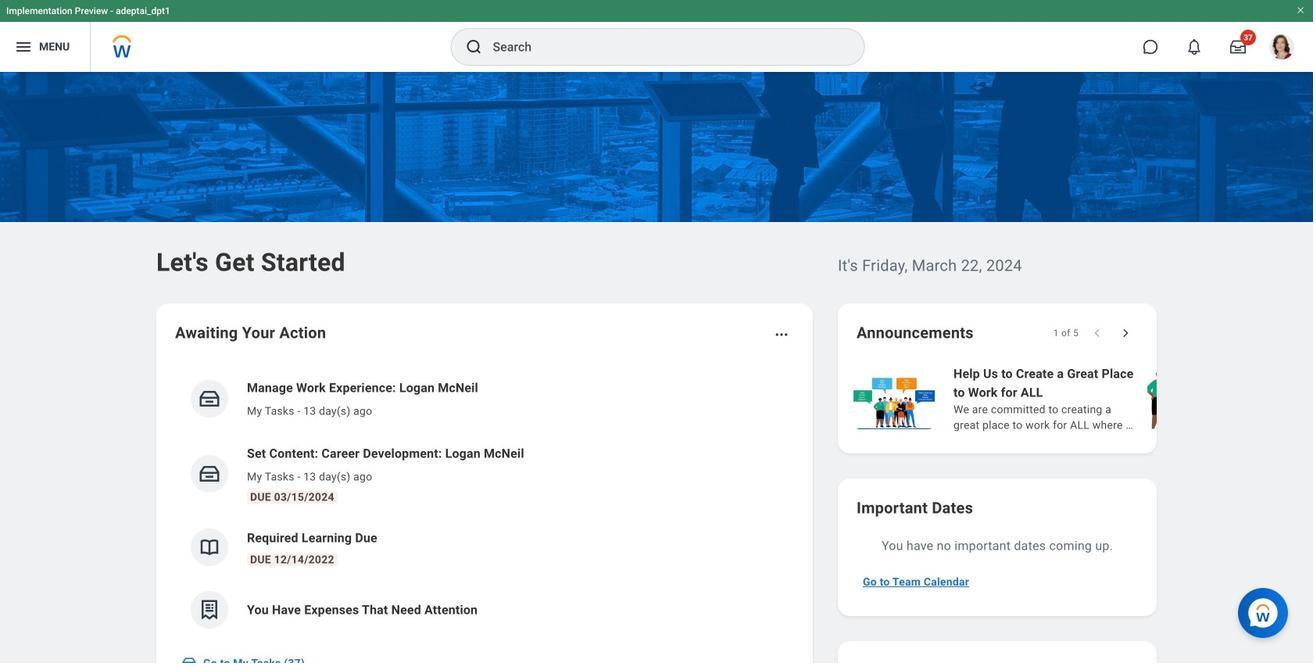 Task type: locate. For each thing, give the bounding box(es) containing it.
banner
[[0, 0, 1314, 72]]

status
[[1054, 327, 1079, 339]]

main content
[[0, 72, 1314, 663]]

justify image
[[14, 38, 33, 56]]

0 horizontal spatial list
[[175, 366, 795, 641]]

book open image
[[198, 536, 221, 559]]

0 vertical spatial inbox image
[[198, 387, 221, 411]]

0 horizontal spatial inbox image
[[181, 655, 197, 663]]

list
[[851, 363, 1314, 435], [175, 366, 795, 641]]

profile logan mcneil image
[[1270, 34, 1295, 63]]

search image
[[465, 38, 484, 56]]

dashboard expenses image
[[198, 598, 221, 622]]

inbox image
[[198, 387, 221, 411], [181, 655, 197, 663]]

close environment banner image
[[1297, 5, 1306, 15]]

notifications large image
[[1187, 39, 1203, 55]]



Task type: vqa. For each thing, say whether or not it's contained in the screenshot.
status
yes



Task type: describe. For each thing, give the bounding box(es) containing it.
1 horizontal spatial inbox image
[[198, 387, 221, 411]]

inbox image
[[198, 462, 221, 486]]

related actions image
[[774, 327, 790, 343]]

Search Workday  search field
[[493, 30, 833, 64]]

1 horizontal spatial list
[[851, 363, 1314, 435]]

inbox large image
[[1231, 39, 1247, 55]]

chevron right small image
[[1118, 325, 1134, 341]]

chevron left small image
[[1090, 325, 1106, 341]]

1 vertical spatial inbox image
[[181, 655, 197, 663]]



